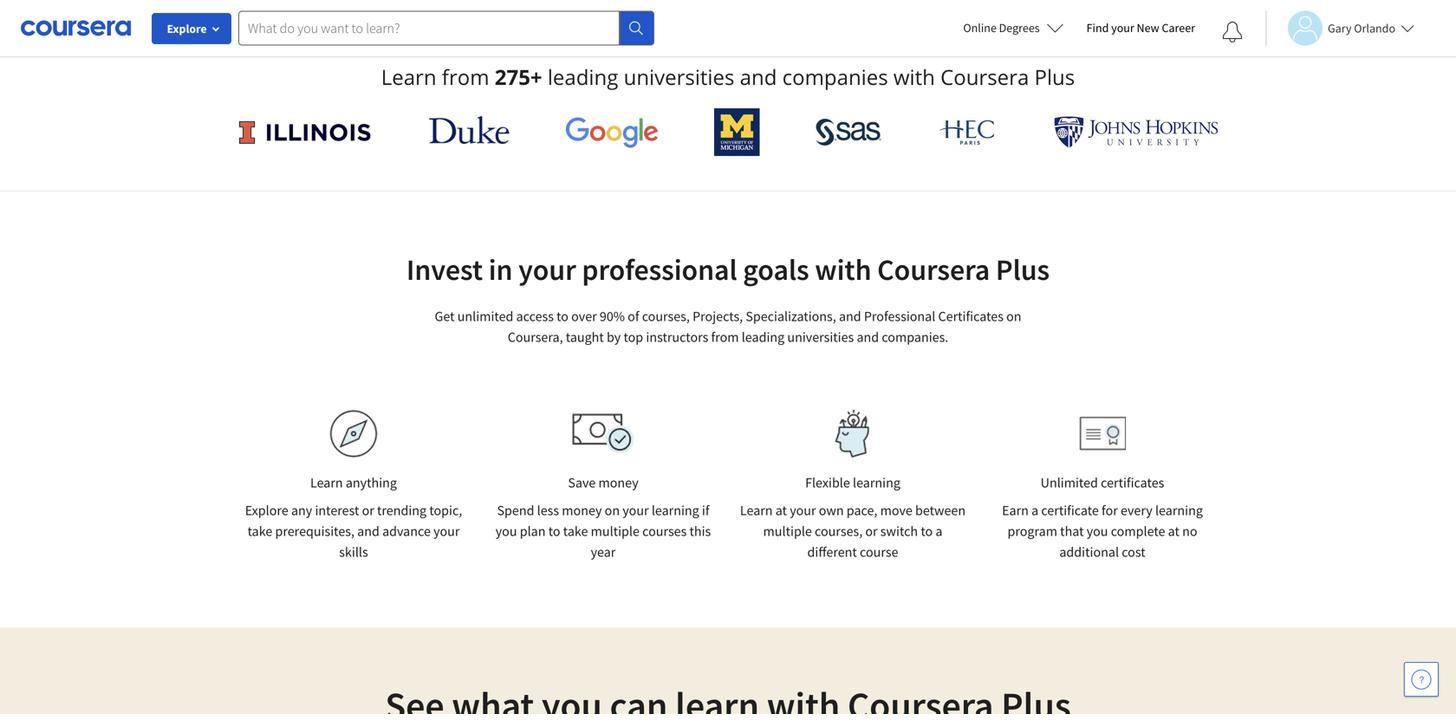 Task type: locate. For each thing, give the bounding box(es) containing it.
1 multiple from the left
[[591, 523, 640, 540]]

0 vertical spatial explore
[[167, 21, 207, 36]]

0 vertical spatial coursera
[[940, 63, 1029, 91]]

and up the skills at the bottom left
[[357, 523, 379, 540]]

learning inside spend less money on your learning if you plan to take multiple courses this year
[[652, 502, 699, 519]]

1 horizontal spatial take
[[563, 523, 588, 540]]

1 horizontal spatial a
[[1031, 502, 1038, 519]]

0 horizontal spatial learn
[[310, 474, 343, 491]]

help center image
[[1411, 669, 1432, 690]]

2 vertical spatial learn
[[740, 502, 773, 519]]

at inside learn at your own pace, move between multiple courses, or switch to a different course
[[775, 502, 787, 519]]

your inside spend less money on your learning if you plan to take multiple courses this year
[[623, 502, 649, 519]]

0 horizontal spatial universities
[[624, 63, 734, 91]]

to inside spend less money on your learning if you plan to take multiple courses this year
[[548, 523, 560, 540]]

you inside earn a certificate for every learning program that you complete at no additional cost
[[1087, 523, 1108, 540]]

every
[[1121, 502, 1152, 519]]

1 you from the left
[[496, 523, 517, 540]]

take left 'prerequisites,'
[[247, 523, 272, 540]]

1 vertical spatial at
[[1168, 523, 1179, 540]]

learn anything
[[310, 474, 397, 491]]

a right the earn
[[1031, 502, 1038, 519]]

skills
[[339, 543, 368, 561]]

you
[[496, 523, 517, 540], [1087, 523, 1108, 540]]

learn anything image
[[330, 410, 377, 458]]

you up additional
[[1087, 523, 1108, 540]]

1 vertical spatial from
[[711, 328, 739, 346]]

on inside get unlimited access to over 90% of courses, projects, specializations, and professional certificates on coursera, taught by top instructors from leading universities and companies.
[[1006, 308, 1021, 325]]

with right the 'goals'
[[815, 251, 871, 288]]

1 vertical spatial on
[[605, 502, 620, 519]]

multiple up different
[[763, 523, 812, 540]]

on
[[1006, 308, 1021, 325], [605, 502, 620, 519]]

explore inside explore any interest or trending topic, take prerequisites, and advance your skills
[[245, 502, 288, 519]]

take
[[247, 523, 272, 540], [563, 523, 588, 540]]

unlimited
[[1041, 474, 1098, 491]]

with right companies
[[893, 63, 935, 91]]

2 horizontal spatial learn
[[740, 502, 773, 519]]

What do you want to learn? text field
[[238, 11, 620, 46]]

learn right if
[[740, 502, 773, 519]]

0 vertical spatial courses,
[[642, 308, 690, 325]]

certificates
[[938, 308, 1004, 325]]

at left no
[[1168, 523, 1179, 540]]

1 vertical spatial universities
[[787, 328, 854, 346]]

0 vertical spatial money
[[598, 474, 638, 491]]

university of illinois at urbana-champaign image
[[237, 118, 373, 146]]

1 horizontal spatial with
[[893, 63, 935, 91]]

this
[[689, 523, 711, 540]]

0 horizontal spatial from
[[442, 63, 489, 91]]

own
[[819, 502, 844, 519]]

2 take from the left
[[563, 523, 588, 540]]

johns hopkins university image
[[1054, 116, 1219, 148]]

learning
[[853, 474, 900, 491], [652, 502, 699, 519], [1155, 502, 1203, 519]]

1 horizontal spatial courses,
[[815, 523, 863, 540]]

0 vertical spatial at
[[775, 502, 787, 519]]

from down projects,
[[711, 328, 739, 346]]

1 horizontal spatial learn
[[381, 63, 436, 91]]

1 horizontal spatial explore
[[245, 502, 288, 519]]

0 vertical spatial a
[[1031, 502, 1038, 519]]

you down 'spend'
[[496, 523, 517, 540]]

earn a certificate for every learning program that you complete at no additional cost
[[1002, 502, 1203, 561]]

advance
[[382, 523, 431, 540]]

gary orlando button
[[1265, 11, 1414, 46]]

0 vertical spatial or
[[362, 502, 374, 519]]

learning inside earn a certificate for every learning program that you complete at no additional cost
[[1155, 502, 1203, 519]]

to right plan
[[548, 523, 560, 540]]

multiple up year
[[591, 523, 640, 540]]

universities down the specializations,
[[787, 328, 854, 346]]

0 horizontal spatial learning
[[652, 502, 699, 519]]

1 horizontal spatial leading
[[742, 328, 785, 346]]

courses, up different
[[815, 523, 863, 540]]

in
[[489, 251, 513, 288]]

0 horizontal spatial or
[[362, 502, 374, 519]]

0 horizontal spatial on
[[605, 502, 620, 519]]

1 vertical spatial learn
[[310, 474, 343, 491]]

take right plan
[[563, 523, 588, 540]]

0 horizontal spatial leading
[[548, 63, 618, 91]]

0 vertical spatial on
[[1006, 308, 1021, 325]]

1 horizontal spatial on
[[1006, 308, 1021, 325]]

sas image
[[816, 118, 882, 146]]

trending
[[377, 502, 427, 519]]

learn for learn from 275+ leading universities and companies with coursera plus
[[381, 63, 436, 91]]

your up courses
[[623, 502, 649, 519]]

1 take from the left
[[247, 523, 272, 540]]

learn inside learn at your own pace, move between multiple courses, or switch to a different course
[[740, 502, 773, 519]]

2 horizontal spatial learning
[[1155, 502, 1203, 519]]

flexible learning image
[[823, 410, 883, 458]]

0 horizontal spatial a
[[935, 523, 942, 540]]

or
[[362, 502, 374, 519], [865, 523, 878, 540]]

0 horizontal spatial take
[[247, 523, 272, 540]]

a down 'between'
[[935, 523, 942, 540]]

at left the own
[[775, 502, 787, 519]]

learn up interest
[[310, 474, 343, 491]]

learning for spend less money on your learning if you plan to take multiple courses this year
[[652, 502, 699, 519]]

university of michigan image
[[714, 108, 760, 156]]

learn from 275+ leading universities and companies with coursera plus
[[381, 63, 1075, 91]]

your
[[1111, 20, 1134, 36], [518, 251, 576, 288], [623, 502, 649, 519], [790, 502, 816, 519], [433, 523, 460, 540]]

universities up university of michigan image
[[624, 63, 734, 91]]

or inside learn at your own pace, move between multiple courses, or switch to a different course
[[865, 523, 878, 540]]

multiple
[[591, 523, 640, 540], [763, 523, 812, 540]]

1 vertical spatial money
[[562, 502, 602, 519]]

to left "over"
[[557, 308, 569, 325]]

learn
[[381, 63, 436, 91], [310, 474, 343, 491], [740, 502, 773, 519]]

unlimited certificates
[[1041, 474, 1164, 491]]

your inside learn at your own pace, move between multiple courses, or switch to a different course
[[790, 502, 816, 519]]

money
[[598, 474, 638, 491], [562, 502, 602, 519]]

at
[[775, 502, 787, 519], [1168, 523, 1179, 540]]

0 horizontal spatial with
[[815, 251, 871, 288]]

your left the own
[[790, 502, 816, 519]]

2 you from the left
[[1087, 523, 1108, 540]]

explore for explore
[[167, 21, 207, 36]]

None search field
[[238, 11, 654, 46]]

courses,
[[642, 308, 690, 325], [815, 523, 863, 540]]

leading down the specializations,
[[742, 328, 785, 346]]

your down topic,
[[433, 523, 460, 540]]

money inside spend less money on your learning if you plan to take multiple courses this year
[[562, 502, 602, 519]]

1 vertical spatial a
[[935, 523, 942, 540]]

coursera up professional
[[877, 251, 990, 288]]

learning for earn a certificate for every learning program that you complete at no additional cost
[[1155, 502, 1203, 519]]

for
[[1102, 502, 1118, 519]]

prerequisites,
[[275, 523, 354, 540]]

2 multiple from the left
[[763, 523, 812, 540]]

on inside spend less money on your learning if you plan to take multiple courses this year
[[605, 502, 620, 519]]

online degrees
[[963, 20, 1040, 36]]

leading
[[548, 63, 618, 91], [742, 328, 785, 346]]

invest in your professional goals with coursera plus
[[406, 251, 1050, 288]]

online
[[963, 20, 997, 36]]

from
[[442, 63, 489, 91], [711, 328, 739, 346]]

a
[[1031, 502, 1038, 519], [935, 523, 942, 540]]

0 horizontal spatial at
[[775, 502, 787, 519]]

90%
[[600, 308, 625, 325]]

get
[[435, 308, 455, 325]]

leading up google image
[[548, 63, 618, 91]]

learn for learn anything
[[310, 474, 343, 491]]

1 horizontal spatial from
[[711, 328, 739, 346]]

learning up courses
[[652, 502, 699, 519]]

coursera image
[[21, 14, 131, 42]]

if
[[702, 502, 709, 519]]

unlimited
[[457, 308, 513, 325]]

or up course at bottom right
[[865, 523, 878, 540]]

plus
[[1034, 63, 1075, 91], [996, 251, 1050, 288]]

multiple inside spend less money on your learning if you plan to take multiple courses this year
[[591, 523, 640, 540]]

by
[[607, 328, 621, 346]]

1 horizontal spatial learning
[[853, 474, 900, 491]]

year
[[591, 543, 616, 561]]

1 vertical spatial explore
[[245, 502, 288, 519]]

1 horizontal spatial at
[[1168, 523, 1179, 540]]

to down 'between'
[[921, 523, 933, 540]]

1 horizontal spatial multiple
[[763, 523, 812, 540]]

0 vertical spatial plus
[[1034, 63, 1075, 91]]

0 vertical spatial learn
[[381, 63, 436, 91]]

from left 275+
[[442, 63, 489, 91]]

coursera
[[940, 63, 1029, 91], [877, 251, 990, 288]]

universities
[[624, 63, 734, 91], [787, 328, 854, 346]]

or down anything in the left bottom of the page
[[362, 502, 374, 519]]

over
[[571, 308, 597, 325]]

learning up no
[[1155, 502, 1203, 519]]

learn down what do you want to learn? text field
[[381, 63, 436, 91]]

explore button
[[152, 13, 231, 44]]

explore
[[167, 21, 207, 36], [245, 502, 288, 519]]

money down save
[[562, 502, 602, 519]]

1 vertical spatial courses,
[[815, 523, 863, 540]]

1 vertical spatial leading
[[742, 328, 785, 346]]

access
[[516, 308, 554, 325]]

to
[[557, 308, 569, 325], [548, 523, 560, 540], [921, 523, 933, 540]]

0 horizontal spatial you
[[496, 523, 517, 540]]

plus down degrees
[[1034, 63, 1075, 91]]

1 horizontal spatial universities
[[787, 328, 854, 346]]

coursera down the online
[[940, 63, 1029, 91]]

0 horizontal spatial courses,
[[642, 308, 690, 325]]

learning up pace, at the bottom right of page
[[853, 474, 900, 491]]

0 horizontal spatial explore
[[167, 21, 207, 36]]

on right certificates
[[1006, 308, 1021, 325]]

from inside get unlimited access to over 90% of courses, projects, specializations, and professional certificates on coursera, taught by top instructors from leading universities and companies.
[[711, 328, 739, 346]]

coursera,
[[508, 328, 563, 346]]

1 vertical spatial or
[[865, 523, 878, 540]]

companies
[[782, 63, 888, 91]]

with
[[893, 63, 935, 91], [815, 251, 871, 288]]

invest
[[406, 251, 483, 288]]

and up university of michigan image
[[740, 63, 777, 91]]

0 horizontal spatial multiple
[[591, 523, 640, 540]]

plus up certificates
[[996, 251, 1050, 288]]

save
[[568, 474, 596, 491]]

money right save
[[598, 474, 638, 491]]

duke university image
[[429, 116, 509, 144]]

on down save money
[[605, 502, 620, 519]]

explore any interest or trending topic, take prerequisites, and advance your skills
[[245, 502, 462, 561]]

explore inside popup button
[[167, 21, 207, 36]]

specializations,
[[746, 308, 836, 325]]

1 horizontal spatial you
[[1087, 523, 1108, 540]]

1 horizontal spatial or
[[865, 523, 878, 540]]

gary
[[1328, 20, 1352, 36]]

find
[[1086, 20, 1109, 36]]

courses, up instructors
[[642, 308, 690, 325]]

top
[[624, 328, 643, 346]]

certificates
[[1101, 474, 1164, 491]]

show notifications image
[[1222, 22, 1243, 42]]

and
[[740, 63, 777, 91], [839, 308, 861, 325], [857, 328, 879, 346], [357, 523, 379, 540]]

anything
[[346, 474, 397, 491]]

courses, inside get unlimited access to over 90% of courses, projects, specializations, and professional certificates on coursera, taught by top instructors from leading universities and companies.
[[642, 308, 690, 325]]



Task type: describe. For each thing, give the bounding box(es) containing it.
to inside get unlimited access to over 90% of courses, projects, specializations, and professional certificates on coursera, taught by top instructors from leading universities and companies.
[[557, 308, 569, 325]]

spend less money on your learning if you plan to take multiple courses this year
[[496, 502, 711, 561]]

gary orlando
[[1328, 20, 1395, 36]]

and left professional
[[839, 308, 861, 325]]

orlando
[[1354, 20, 1395, 36]]

1 vertical spatial coursera
[[877, 251, 990, 288]]

save money image
[[572, 413, 634, 454]]

google image
[[565, 116, 659, 148]]

a inside learn at your own pace, move between multiple courses, or switch to a different course
[[935, 523, 942, 540]]

professional
[[864, 308, 935, 325]]

additional
[[1059, 543, 1119, 561]]

any
[[291, 502, 312, 519]]

switch
[[880, 523, 918, 540]]

you inside spend less money on your learning if you plan to take multiple courses this year
[[496, 523, 517, 540]]

earn
[[1002, 502, 1029, 519]]

0 vertical spatial universities
[[624, 63, 734, 91]]

topic,
[[429, 502, 462, 519]]

0 vertical spatial with
[[893, 63, 935, 91]]

between
[[915, 502, 966, 519]]

cost
[[1122, 543, 1145, 561]]

and inside explore any interest or trending topic, take prerequisites, and advance your skills
[[357, 523, 379, 540]]

take inside spend less money on your learning if you plan to take multiple courses this year
[[563, 523, 588, 540]]

0 vertical spatial from
[[442, 63, 489, 91]]

multiple inside learn at your own pace, move between multiple courses, or switch to a different course
[[763, 523, 812, 540]]

interest
[[315, 502, 359, 519]]

or inside explore any interest or trending topic, take prerequisites, and advance your skills
[[362, 502, 374, 519]]

275+
[[495, 63, 542, 91]]

pace,
[[847, 502, 877, 519]]

that
[[1060, 523, 1084, 540]]

find your new career link
[[1078, 17, 1204, 39]]

explore for explore any interest or trending topic, take prerequisites, and advance your skills
[[245, 502, 288, 519]]

no
[[1182, 523, 1197, 540]]

courses, inside learn at your own pace, move between multiple courses, or switch to a different course
[[815, 523, 863, 540]]

your inside explore any interest or trending topic, take prerequisites, and advance your skills
[[433, 523, 460, 540]]

0 vertical spatial leading
[[548, 63, 618, 91]]

professional
[[582, 251, 737, 288]]

program
[[1007, 523, 1057, 540]]

leading inside get unlimited access to over 90% of courses, projects, specializations, and professional certificates on coursera, taught by top instructors from leading universities and companies.
[[742, 328, 785, 346]]

unlimited certificates image
[[1079, 416, 1126, 451]]

your right in
[[518, 251, 576, 288]]

complete
[[1111, 523, 1165, 540]]

online degrees button
[[949, 9, 1078, 47]]

hec paris image
[[937, 114, 998, 150]]

instructors
[[646, 328, 708, 346]]

and down professional
[[857, 328, 879, 346]]

course
[[860, 543, 898, 561]]

find your new career
[[1086, 20, 1195, 36]]

take inside explore any interest or trending topic, take prerequisites, and advance your skills
[[247, 523, 272, 540]]

career
[[1162, 20, 1195, 36]]

different
[[807, 543, 857, 561]]

courses
[[642, 523, 687, 540]]

universities inside get unlimited access to over 90% of courses, projects, specializations, and professional certificates on coursera, taught by top instructors from leading universities and companies.
[[787, 328, 854, 346]]

new
[[1137, 20, 1159, 36]]

taught
[[566, 328, 604, 346]]

1 vertical spatial plus
[[996, 251, 1050, 288]]

projects,
[[693, 308, 743, 325]]

a inside earn a certificate for every learning program that you complete at no additional cost
[[1031, 502, 1038, 519]]

move
[[880, 502, 912, 519]]

flexible
[[805, 474, 850, 491]]

spend
[[497, 502, 534, 519]]

learn at your own pace, move between multiple courses, or switch to a different course
[[740, 502, 966, 561]]

of
[[628, 308, 639, 325]]

get unlimited access to over 90% of courses, projects, specializations, and professional certificates on coursera, taught by top instructors from leading universities and companies.
[[435, 308, 1021, 346]]

certificate
[[1041, 502, 1099, 519]]

save money
[[568, 474, 638, 491]]

companies.
[[882, 328, 948, 346]]

plan
[[520, 523, 546, 540]]

degrees
[[999, 20, 1040, 36]]

less
[[537, 502, 559, 519]]

learn for learn at your own pace, move between multiple courses, or switch to a different course
[[740, 502, 773, 519]]

1 vertical spatial with
[[815, 251, 871, 288]]

your right find
[[1111, 20, 1134, 36]]

flexible learning
[[805, 474, 900, 491]]

goals
[[743, 251, 809, 288]]

to inside learn at your own pace, move between multiple courses, or switch to a different course
[[921, 523, 933, 540]]

at inside earn a certificate for every learning program that you complete at no additional cost
[[1168, 523, 1179, 540]]



Task type: vqa. For each thing, say whether or not it's contained in the screenshot.


